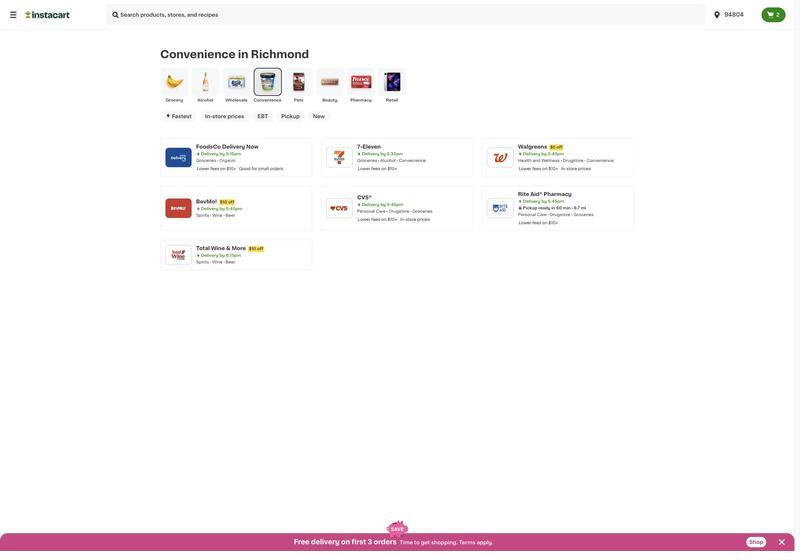 Task type: locate. For each thing, give the bounding box(es) containing it.
personal care drugstore groceries down cvs®
[[358, 209, 433, 214]]

pickup
[[282, 114, 300, 119], [524, 206, 538, 210]]

$10 right more
[[249, 247, 256, 251]]

spirits wine beer down delivery by 6:15pm
[[196, 260, 235, 264]]

1 horizontal spatial in
[[552, 206, 556, 210]]

time
[[400, 540, 413, 545]]

delivery down foodsco
[[201, 152, 219, 156]]

0 horizontal spatial orders
[[270, 167, 284, 171]]

1 vertical spatial pharmacy
[[544, 192, 572, 197]]

in- for personal care drugstore groceries
[[401, 218, 406, 222]]

delivery down cvs®
[[362, 203, 380, 207]]

off right $5
[[557, 145, 563, 149]]

$10+ for health and wellness
[[549, 167, 559, 171]]

convenience in richmond main content
[[0, 30, 795, 551]]

0 vertical spatial prices
[[228, 114, 244, 119]]

by for foodsco delivery now logo
[[220, 152, 225, 156]]

delivery by 5:45pm
[[524, 152, 565, 156], [524, 199, 565, 204], [362, 203, 404, 207], [201, 207, 242, 211]]

0 horizontal spatial $10
[[220, 200, 227, 204]]

1 horizontal spatial lower fees on $10+ in-store prices
[[519, 167, 592, 171]]

convenience
[[160, 49, 236, 60], [254, 98, 282, 102], [399, 159, 426, 163], [587, 159, 614, 163]]

0 vertical spatial in
[[238, 49, 249, 60]]

3
[[368, 539, 373, 546]]

pickup inside "button"
[[282, 114, 300, 119]]

1 horizontal spatial prices
[[418, 218, 430, 222]]

1 vertical spatial $10
[[249, 247, 256, 251]]

wine
[[212, 214, 223, 218], [211, 246, 225, 251], [212, 260, 223, 264]]

lower fees on $10+ in-store prices down cvs®
[[358, 218, 430, 222]]

0 vertical spatial pickup
[[282, 114, 300, 119]]

now
[[247, 144, 259, 149]]

fees down and
[[533, 167, 542, 171]]

alcohol
[[198, 98, 214, 102], [381, 159, 396, 163]]

delivery by 5:45pm for health and wellness drugstore convenience
[[524, 152, 565, 156]]

off right bevmo!
[[228, 200, 235, 204]]

7-eleven
[[358, 144, 381, 149]]

1 vertical spatial spirits wine beer
[[196, 260, 235, 264]]

groceries alcohol convenience
[[358, 159, 426, 163]]

delivery down bevmo!
[[201, 207, 219, 211]]

personal
[[358, 209, 375, 214], [519, 213, 537, 217]]

orders right small
[[270, 167, 284, 171]]

lower down cvs®
[[358, 218, 371, 222]]

2 vertical spatial wine
[[212, 260, 223, 264]]

delivery up 5:15pm
[[222, 144, 245, 149]]

delivery for cvs® logo
[[362, 203, 380, 207]]

off
[[557, 145, 563, 149], [228, 200, 235, 204], [257, 247, 264, 251]]

beer down '6:15pm'
[[226, 260, 235, 264]]

lower fees on $10+ in-store prices for wellness
[[519, 167, 592, 171]]

pharmacy right beauty
[[351, 98, 372, 102]]

off right more
[[257, 247, 264, 251]]

store for health and wellness drugstore convenience
[[567, 167, 578, 171]]

convenience button
[[254, 68, 282, 103]]

5:45pm for beer
[[226, 207, 242, 211]]

pharmacy button
[[347, 68, 375, 103]]

spirits down total
[[196, 260, 209, 264]]

lower fees on $10+
[[358, 167, 398, 171], [519, 221, 559, 225]]

0 horizontal spatial care
[[376, 209, 386, 214]]

wine for wine
[[212, 260, 223, 264]]

delivery for the rite aid® pharmacy logo on the top of the page
[[524, 199, 541, 204]]

2 horizontal spatial prices
[[579, 167, 592, 171]]

beer for &
[[226, 260, 235, 264]]

more
[[232, 246, 246, 251]]

1 vertical spatial lower fees on $10+
[[519, 221, 559, 225]]

off inside walgreens $5 off
[[557, 145, 563, 149]]

2 horizontal spatial in-
[[562, 167, 567, 171]]

lower fees on $10+ down ready
[[519, 221, 559, 225]]

organic
[[220, 159, 236, 163]]

1 vertical spatial prices
[[579, 167, 592, 171]]

save image
[[387, 521, 409, 538]]

None search field
[[107, 4, 706, 25]]

fees for health and wellness
[[533, 167, 542, 171]]

0 horizontal spatial lower fees on $10+
[[358, 167, 398, 171]]

foodsco
[[196, 144, 221, 149]]

pharmacy
[[351, 98, 372, 102], [544, 192, 572, 197]]

health and wellness drugstore convenience
[[519, 159, 614, 163]]

wine down bevmo! $10 off
[[212, 214, 223, 218]]

1 horizontal spatial lower fees on $10+
[[519, 221, 559, 225]]

0 vertical spatial $10
[[220, 200, 227, 204]]

2 94804 button from the left
[[713, 4, 758, 25]]

0 horizontal spatial pharmacy
[[351, 98, 372, 102]]

0 horizontal spatial store
[[213, 114, 226, 119]]

1 vertical spatial lower fees on $10+ in-store prices
[[358, 218, 430, 222]]

min
[[563, 206, 571, 210]]

$10
[[220, 200, 227, 204], [249, 247, 256, 251]]

and
[[533, 159, 541, 163]]

fees
[[211, 167, 220, 171], [372, 167, 381, 171], [533, 167, 542, 171], [372, 218, 381, 222], [533, 221, 542, 225]]

off for bevmo!
[[228, 200, 235, 204]]

1 horizontal spatial pharmacy
[[544, 192, 572, 197]]

lower
[[197, 167, 210, 171], [358, 167, 371, 171], [519, 167, 532, 171], [358, 218, 371, 222], [519, 221, 532, 225]]

spirits wine beer down bevmo! $10 off
[[196, 214, 235, 218]]

ebt
[[258, 114, 268, 119]]

wine down delivery by 6:15pm
[[212, 260, 223, 264]]

1 horizontal spatial personal
[[519, 213, 537, 217]]

wine up delivery by 6:15pm
[[211, 246, 225, 251]]

2 vertical spatial store
[[406, 218, 417, 222]]

in-
[[205, 114, 213, 119], [562, 167, 567, 171], [401, 218, 406, 222]]

delivery by 5:45pm down bevmo! $10 off
[[201, 207, 242, 211]]

total wine & more logo image
[[169, 245, 188, 265]]

1 spirits wine beer from the top
[[196, 214, 235, 218]]

1 vertical spatial pickup
[[524, 206, 538, 210]]

groceries
[[196, 159, 216, 163], [358, 159, 378, 163], [413, 209, 433, 214], [574, 213, 594, 217]]

beer down bevmo! $10 off
[[226, 214, 235, 218]]

1 spirits from the top
[[196, 214, 209, 218]]

alcohol down delivery by 5:30pm
[[381, 159, 396, 163]]

foodsco delivery now logo image
[[169, 148, 188, 167]]

drugstore
[[564, 159, 584, 163], [389, 209, 410, 214], [550, 213, 571, 217]]

1 horizontal spatial orders
[[374, 539, 397, 546]]

shop
[[750, 540, 764, 545]]

0 vertical spatial off
[[557, 145, 563, 149]]

0 horizontal spatial alcohol
[[198, 98, 214, 102]]

94804 button
[[709, 4, 762, 25], [713, 4, 758, 25]]

off inside bevmo! $10 off
[[228, 200, 235, 204]]

$5
[[551, 145, 556, 149]]

$10 inside bevmo! $10 off
[[220, 200, 227, 204]]

first
[[352, 539, 367, 546]]

2
[[777, 12, 781, 17]]

fees down groceries organic
[[211, 167, 220, 171]]

1 vertical spatial store
[[567, 167, 578, 171]]

personal down rite
[[519, 213, 537, 217]]

fees for personal care
[[372, 218, 381, 222]]

lower down health at the right top
[[519, 167, 532, 171]]

1 horizontal spatial pickup
[[524, 206, 538, 210]]

on
[[221, 167, 226, 171], [382, 167, 387, 171], [543, 167, 548, 171], [382, 218, 387, 222], [543, 221, 548, 225], [342, 539, 350, 546]]

fees down cvs®
[[372, 218, 381, 222]]

0 vertical spatial store
[[213, 114, 226, 119]]

2 beer from the top
[[226, 260, 235, 264]]

2 horizontal spatial off
[[557, 145, 563, 149]]

2 vertical spatial in-
[[401, 218, 406, 222]]

2 button
[[762, 7, 786, 22]]

get
[[421, 540, 430, 545]]

pharmacy inside button
[[351, 98, 372, 102]]

lower down groceries organic
[[197, 167, 210, 171]]

pickup for pickup ready in 60 min
[[524, 206, 538, 210]]

0 vertical spatial pharmacy
[[351, 98, 372, 102]]

delivery down aid®
[[524, 199, 541, 204]]

0 vertical spatial wine
[[212, 214, 223, 218]]

0 vertical spatial spirits wine beer
[[196, 214, 235, 218]]

health
[[519, 159, 532, 163]]

delivery by 5:45pm down walgreens $5 off
[[524, 152, 565, 156]]

lower fees on $10+ in-store prices down wellness
[[519, 167, 592, 171]]

delivery down walgreens
[[524, 152, 541, 156]]

in up wholesale button in the top of the page
[[238, 49, 249, 60]]

pickup left ready
[[524, 206, 538, 210]]

2 horizontal spatial store
[[567, 167, 578, 171]]

in left 60 at the top right of the page
[[552, 206, 556, 210]]

by
[[220, 152, 225, 156], [381, 152, 386, 156], [542, 152, 547, 156], [542, 199, 547, 204], [381, 203, 386, 207], [220, 207, 225, 211], [220, 254, 225, 258]]

1 vertical spatial off
[[228, 200, 235, 204]]

5:45pm for groceries
[[387, 203, 404, 207]]

off inside the total wine & more $10 off
[[257, 247, 264, 251]]

lower fees on $10+ down delivery by 5:30pm
[[358, 167, 398, 171]]

1 vertical spatial beer
[[226, 260, 235, 264]]

spirits wine beer for bevmo!
[[196, 214, 235, 218]]

beer
[[226, 214, 235, 218], [226, 260, 235, 264]]

delivery by 5:45pm down cvs®
[[362, 203, 404, 207]]

lower fees on $10+ in-store prices for drugstore
[[358, 218, 430, 222]]

fastest
[[172, 114, 192, 119]]

&
[[226, 246, 231, 251]]

1 horizontal spatial $10
[[249, 247, 256, 251]]

ready
[[539, 206, 551, 210]]

0 vertical spatial beer
[[226, 214, 235, 218]]

fees for groceries
[[211, 167, 220, 171]]

0 horizontal spatial in-
[[205, 114, 213, 119]]

delivery
[[222, 144, 245, 149], [201, 152, 219, 156], [362, 152, 380, 156], [524, 152, 541, 156], [524, 199, 541, 204], [362, 203, 380, 207], [201, 207, 219, 211], [201, 254, 219, 258]]

convenience inside button
[[254, 98, 282, 102]]

by for the rite aid® pharmacy logo on the top of the page
[[542, 199, 547, 204]]

store
[[213, 114, 226, 119], [567, 167, 578, 171], [406, 218, 417, 222]]

0 vertical spatial alcohol
[[198, 98, 214, 102]]

1 vertical spatial spirits
[[196, 260, 209, 264]]

prices for personal care drugstore groceries
[[418, 218, 430, 222]]

store inside button
[[213, 114, 226, 119]]

delivery down total
[[201, 254, 219, 258]]

lower for personal care
[[358, 218, 371, 222]]

1 horizontal spatial store
[[406, 218, 417, 222]]

terms
[[460, 540, 476, 545]]

orders
[[270, 167, 284, 171], [374, 539, 397, 546]]

orders right 3 on the left bottom of page
[[374, 539, 397, 546]]

store for personal care drugstore groceries
[[406, 218, 417, 222]]

2 vertical spatial off
[[257, 247, 264, 251]]

$10+ for personal care
[[388, 218, 398, 222]]

1 vertical spatial wine
[[211, 246, 225, 251]]

$10+ for groceries
[[227, 167, 236, 171]]

pharmacy up 60 at the top right of the page
[[544, 192, 572, 197]]

in- inside button
[[205, 114, 213, 119]]

personal care drugstore groceries down 60 at the top right of the page
[[519, 213, 594, 217]]

personal care drugstore groceries
[[358, 209, 433, 214], [519, 213, 594, 217]]

spirits down bevmo!
[[196, 214, 209, 218]]

wholesale button
[[223, 68, 251, 103]]

0 horizontal spatial pickup
[[282, 114, 300, 119]]

2 spirits wine beer from the top
[[196, 260, 235, 264]]

lower down pickup ready in 60 min
[[519, 221, 532, 225]]

0 horizontal spatial prices
[[228, 114, 244, 119]]

pickup for pickup
[[282, 114, 300, 119]]

7-
[[358, 144, 363, 149]]

for
[[252, 167, 257, 171]]

by for cvs® logo
[[381, 203, 386, 207]]

retail button
[[378, 68, 407, 103]]

lower fees on $10+ in-store prices
[[519, 167, 592, 171], [358, 218, 430, 222]]

0 horizontal spatial in
[[238, 49, 249, 60]]

alcohol up in-store prices button
[[198, 98, 214, 102]]

1 94804 button from the left
[[709, 4, 762, 25]]

rite aid® pharmacy logo image
[[491, 199, 511, 218]]

beauty
[[323, 98, 338, 102]]

off for walgreens
[[557, 145, 563, 149]]

2 vertical spatial prices
[[418, 218, 430, 222]]

fees down ready
[[533, 221, 542, 225]]

1 horizontal spatial personal care drugstore groceries
[[519, 213, 594, 217]]

$10 right bevmo!
[[220, 200, 227, 204]]

new
[[313, 114, 325, 119]]

0 horizontal spatial off
[[228, 200, 235, 204]]

delivery for 7-eleven logo
[[362, 152, 380, 156]]

delivery down "eleven"
[[362, 152, 380, 156]]

1 vertical spatial in-
[[562, 167, 567, 171]]

mi
[[582, 206, 587, 210]]

1 horizontal spatial alcohol
[[381, 159, 396, 163]]

0 vertical spatial in-
[[205, 114, 213, 119]]

2 spirits from the top
[[196, 260, 209, 264]]

0 horizontal spatial lower fees on $10+ in-store prices
[[358, 218, 430, 222]]

delivery by 5:15pm
[[201, 152, 241, 156]]

bevmo!
[[196, 199, 217, 204]]

1 horizontal spatial off
[[257, 247, 264, 251]]

richmond
[[251, 49, 309, 60]]

0 vertical spatial lower fees on $10+ in-store prices
[[519, 167, 592, 171]]

1 horizontal spatial in-
[[401, 218, 406, 222]]

grocery
[[166, 98, 183, 102]]

personal down cvs®
[[358, 209, 375, 214]]

1 beer from the top
[[226, 214, 235, 218]]

in
[[238, 49, 249, 60], [552, 206, 556, 210]]

prices
[[228, 114, 244, 119], [579, 167, 592, 171], [418, 218, 430, 222]]

0 vertical spatial spirits
[[196, 214, 209, 218]]

rite
[[519, 192, 530, 197]]

pickup down 'pets'
[[282, 114, 300, 119]]

delivery for 'walgreens logo'
[[524, 152, 541, 156]]

$10+
[[227, 167, 236, 171], [388, 167, 398, 171], [549, 167, 559, 171], [388, 218, 398, 222], [549, 221, 559, 225]]

0 vertical spatial lower fees on $10+
[[358, 167, 398, 171]]



Task type: describe. For each thing, give the bounding box(es) containing it.
to
[[415, 540, 420, 545]]

delivery for total wine & more logo
[[201, 254, 219, 258]]

prices inside button
[[228, 114, 244, 119]]

by for "bevmo! logo"
[[220, 207, 225, 211]]

6.7
[[575, 206, 581, 210]]

pets
[[294, 98, 304, 102]]

spirits wine beer for total
[[196, 260, 235, 264]]

pickup ready in 60 min
[[524, 206, 571, 210]]

convenience in richmond
[[160, 49, 309, 60]]

delivery by 5:45pm for personal care drugstore groceries
[[362, 203, 404, 207]]

bevmo! $10 off
[[196, 199, 235, 204]]

5:15pm
[[226, 152, 241, 156]]

total wine & more $10 off
[[196, 246, 264, 251]]

eleven
[[363, 144, 381, 149]]

1 horizontal spatial care
[[538, 213, 547, 217]]

delivery by 5:30pm
[[362, 152, 404, 156]]

by for total wine & more logo
[[220, 254, 225, 258]]

in- for health and wellness drugstore convenience
[[562, 167, 567, 171]]

0 horizontal spatial personal
[[358, 209, 375, 214]]

Search field
[[107, 4, 706, 25]]

rite aid® pharmacy
[[519, 192, 572, 197]]

94804
[[725, 12, 745, 17]]

in-store prices
[[205, 114, 244, 119]]

free
[[294, 539, 310, 546]]

good
[[239, 167, 251, 171]]

lower fees on $10+ good for small orders
[[197, 167, 284, 171]]

delivery for "bevmo! logo"
[[201, 207, 219, 211]]

fastest button
[[160, 111, 197, 122]]

walgreens
[[519, 144, 548, 149]]

foodsco delivery now
[[196, 144, 259, 149]]

1 vertical spatial in
[[552, 206, 556, 210]]

by for 'walgreens logo'
[[542, 152, 547, 156]]

ebt button
[[253, 111, 273, 122]]

close image
[[778, 538, 787, 547]]

5:30pm
[[387, 152, 404, 156]]

prices for health and wellness drugstore convenience
[[579, 167, 592, 171]]

beer for off
[[226, 214, 235, 218]]

retail
[[386, 98, 399, 102]]

6:15pm
[[226, 254, 241, 258]]

spirits for total wine & more
[[196, 260, 209, 264]]

delivery by 5:45pm for spirits wine beer
[[201, 207, 242, 211]]

7-eleven logo image
[[330, 148, 349, 167]]

6.7 mi
[[575, 206, 587, 210]]

walgreens $5 off
[[519, 144, 563, 149]]

5:45pm for convenience
[[548, 152, 565, 156]]

instacart logo image
[[25, 10, 70, 19]]

alcohol button
[[192, 68, 220, 103]]

shop button
[[747, 537, 767, 548]]

walgreens logo image
[[491, 148, 511, 167]]

delivery for foodsco delivery now logo
[[201, 152, 219, 156]]

wellness
[[542, 159, 560, 163]]

delivery by 5:45pm up ready
[[524, 199, 565, 204]]

small
[[259, 167, 269, 171]]

cvs®
[[358, 195, 372, 200]]

0 horizontal spatial personal care drugstore groceries
[[358, 209, 433, 214]]

cvs® logo image
[[330, 199, 349, 218]]

groceries organic
[[196, 159, 236, 163]]

delivery
[[311, 539, 340, 546]]

$10 inside the total wine & more $10 off
[[249, 247, 256, 251]]

spirits for bevmo!
[[196, 214, 209, 218]]

lower for groceries
[[197, 167, 210, 171]]

pickup button
[[276, 111, 305, 122]]

0 vertical spatial orders
[[270, 167, 284, 171]]

pets button
[[285, 68, 313, 103]]

bevmo! logo image
[[169, 199, 188, 218]]

lower for health and wellness
[[519, 167, 532, 171]]

new button
[[308, 111, 330, 122]]

wholesale
[[226, 98, 248, 102]]

total
[[196, 246, 210, 251]]

wine for $10
[[212, 214, 223, 218]]

aid®
[[531, 192, 543, 197]]

1 vertical spatial alcohol
[[381, 159, 396, 163]]

by for 7-eleven logo
[[381, 152, 386, 156]]

delivery by 6:15pm
[[201, 254, 241, 258]]

60
[[557, 206, 563, 210]]

1 vertical spatial orders
[[374, 539, 397, 546]]

apply.
[[477, 540, 494, 545]]

alcohol inside button
[[198, 98, 214, 102]]

fees down delivery by 5:30pm
[[372, 167, 381, 171]]

in-store prices button
[[200, 111, 250, 122]]

lower down 7- on the top
[[358, 167, 371, 171]]

free delivery on first 3 orders time to get shopping. terms apply.
[[294, 539, 494, 546]]

grocery button
[[160, 68, 189, 103]]

beauty button
[[316, 68, 344, 103]]

shopping.
[[432, 540, 458, 545]]



Task type: vqa. For each thing, say whether or not it's contained in the screenshot.
rightmost In-
yes



